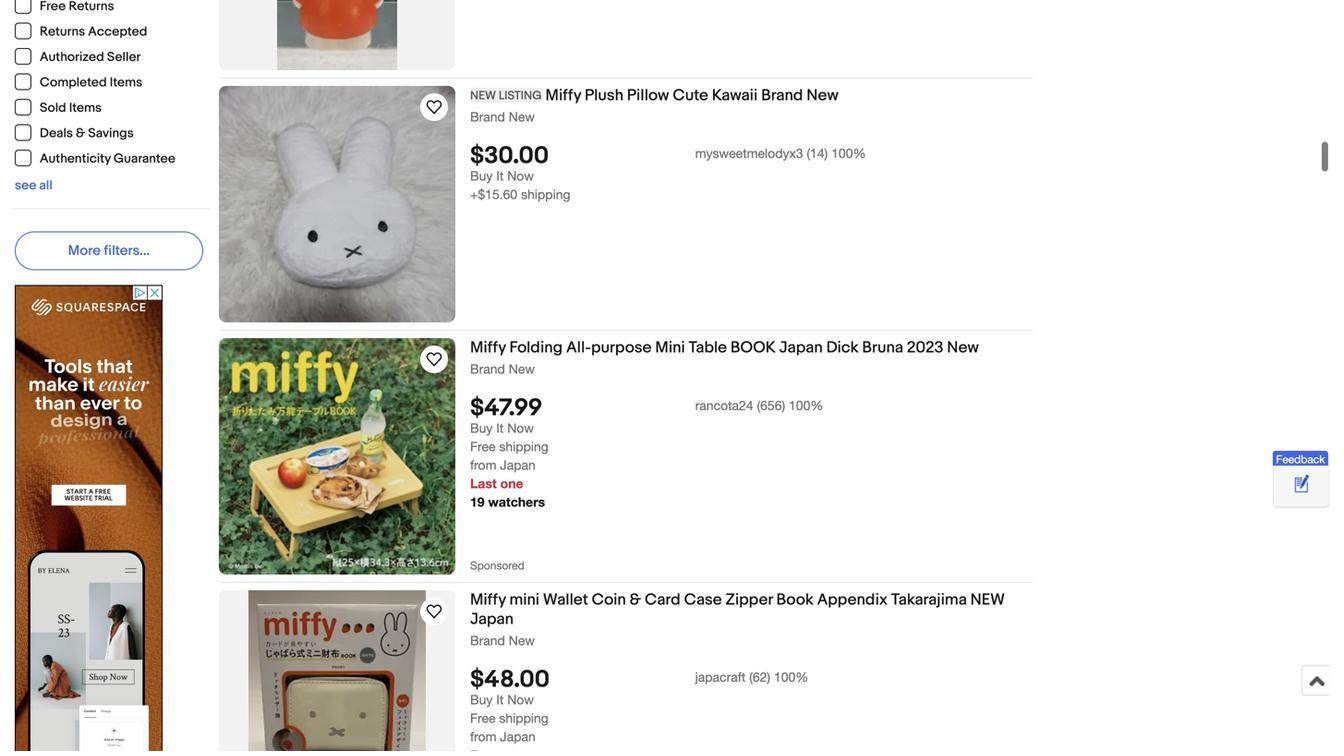 Task type: describe. For each thing, give the bounding box(es) containing it.
miffy for $47.99
[[470, 338, 506, 358]]

mini
[[510, 591, 540, 610]]

miffy plush pillow cute kawaii brand new image
[[219, 86, 456, 323]]

feedback
[[1277, 453, 1326, 466]]

(62)
[[750, 669, 771, 685]]

completed
[[40, 75, 107, 91]]

miffy mini wallet coin & card case zipper book appendix takarajima new japan image
[[249, 591, 426, 751]]

authorized seller link
[[15, 48, 142, 65]]

it for japacraft (62) 100% buy it now free shipping from japan
[[496, 692, 504, 707]]

new listing miffy plush pillow cute kawaii brand new brand new
[[470, 86, 839, 124]]

more filters...
[[68, 243, 150, 259]]

authenticity
[[40, 151, 111, 167]]

deals
[[40, 126, 73, 141]]

miffy folding all-purpose mini table book japan dick bruna 2023 new link
[[470, 338, 1033, 361]]

free for japacraft (62) 100% buy it now free shipping from japan
[[470, 710, 496, 726]]

listing
[[499, 89, 542, 103]]

miffy folding all-purpose mini table book japan dick bruna 2023 new brand new
[[470, 338, 979, 377]]

book
[[731, 338, 776, 358]]

last
[[470, 476, 497, 491]]

brand right kawaii
[[762, 86, 803, 106]]

& inside miffy mini wallet coin & card case zipper book appendix takarajima new japan brand new
[[630, 591, 641, 610]]

miffy for $48.00
[[470, 591, 506, 610]]

savings
[[88, 126, 134, 141]]

mysweetmelodyx3
[[695, 145, 804, 161]]

takarajima
[[891, 591, 967, 610]]

it for mysweetmelodyx3 (14) 100% buy it now +$15.60 shipping
[[496, 168, 504, 183]]

miffy mini wallet coin & card case zipper book appendix takarajima new japan brand new
[[470, 591, 1005, 648]]

new left listing
[[470, 89, 496, 103]]

more
[[68, 243, 101, 259]]

japan inside japacraft (62) 100% buy it now free shipping from japan
[[500, 729, 536, 744]]

more filters... button
[[15, 231, 203, 270]]

miffy folding all-purpose mini table book japan dick bruna 2023 new heading
[[470, 338, 979, 358]]

rancota24 (656) 100% buy it now free shipping from japan last one 19 watchers
[[470, 398, 824, 510]]

sold items
[[40, 100, 102, 116]]

authorized seller
[[40, 49, 141, 65]]

japan inside miffy folding all-purpose mini table book japan dick bruna 2023 new brand new
[[780, 338, 823, 358]]

new down listing
[[509, 109, 535, 124]]

watch miffy plush pillow cute kawaii brand new image
[[423, 96, 445, 118]]

plush
[[585, 86, 624, 106]]

cute
[[673, 86, 709, 106]]

deals & savings
[[40, 126, 134, 141]]

items for sold items
[[69, 100, 102, 116]]

buy for japacraft (62) 100% buy it now free shipping from japan
[[470, 692, 493, 707]]

japacraft (62) 100% buy it now free shipping from japan
[[470, 669, 809, 744]]

all
[[39, 178, 53, 194]]

new inside miffy mini wallet coin & card case zipper book appendix takarajima new japan brand new
[[509, 633, 535, 648]]

watchers
[[488, 494, 545, 510]]

pillow
[[627, 86, 669, 106]]

mini
[[656, 338, 685, 358]]

wallet
[[543, 591, 588, 610]]

table
[[689, 338, 727, 358]]

watch miffy folding all-purpose mini table book japan dick bruna 2023 new image
[[423, 349, 445, 371]]

authenticity guarantee link
[[15, 150, 176, 167]]

guarantee
[[114, 151, 175, 167]]

sold items link
[[15, 99, 103, 116]]

authenticity guarantee
[[40, 151, 175, 167]]

shipping for japacraft (62) 100% buy it now free shipping from japan
[[499, 710, 549, 726]]

now for japacraft (62) 100% buy it now free shipping from japan
[[507, 692, 534, 707]]

accepted
[[88, 24, 147, 40]]

one
[[501, 476, 524, 491]]

japacraft
[[695, 669, 746, 685]]

0 horizontal spatial &
[[76, 126, 85, 141]]

purpose
[[591, 338, 652, 358]]

(14)
[[807, 145, 828, 161]]

100% for rancota24 (656) 100% buy it now free shipping from japan last one 19 watchers
[[789, 398, 824, 413]]

brand down listing
[[470, 109, 505, 124]]

miffy mini wallet coin & card case zipper book appendix takarajima new japan link
[[470, 591, 1033, 633]]

items for completed items
[[110, 75, 142, 91]]

miffy inside new listing miffy plush pillow cute kawaii brand new brand new
[[546, 86, 581, 106]]

100% for mysweetmelodyx3 (14) 100% buy it now +$15.60 shipping
[[832, 145, 866, 161]]

new down the folding
[[509, 361, 535, 377]]



Task type: vqa. For each thing, say whether or not it's contained in the screenshot.
the rightmost Black
no



Task type: locate. For each thing, give the bounding box(es) containing it.
returns accepted
[[40, 24, 147, 40]]

appendix
[[817, 591, 888, 610]]

1 vertical spatial miffy
[[470, 338, 506, 358]]

shipping for mysweetmelodyx3 (14) 100% buy it now +$15.60 shipping
[[521, 187, 571, 202]]

shipping inside rancota24 (656) 100% buy it now free shipping from japan last one 19 watchers
[[499, 439, 549, 454]]

2 free from the top
[[470, 710, 496, 726]]

brand inside miffy folding all-purpose mini table book japan dick bruna 2023 new brand new
[[470, 361, 505, 377]]

3 it from the top
[[496, 692, 504, 707]]

now for rancota24 (656) 100% buy it now free shipping from japan last one 19 watchers
[[507, 420, 534, 436]]

see
[[15, 178, 36, 194]]

(656)
[[757, 398, 786, 413]]

sold
[[40, 100, 66, 116]]

miffy left the folding
[[470, 338, 506, 358]]

items
[[110, 75, 142, 91], [69, 100, 102, 116]]

19
[[470, 494, 485, 510]]

buy
[[470, 168, 493, 183], [470, 420, 493, 436], [470, 692, 493, 707]]

100% right the (656)
[[789, 398, 824, 413]]

1 vertical spatial 100%
[[789, 398, 824, 413]]

2 vertical spatial 100%
[[774, 669, 809, 685]]

it inside japacraft (62) 100% buy it now free shipping from japan
[[496, 692, 504, 707]]

buy inside mysweetmelodyx3 (14) 100% buy it now +$15.60 shipping
[[470, 168, 493, 183]]

now inside japacraft (62) 100% buy it now free shipping from japan
[[507, 692, 534, 707]]

miffy inside miffy mini wallet coin & card case zipper book appendix takarajima new japan brand new
[[470, 591, 506, 610]]

buy for rancota24 (656) 100% buy it now free shipping from japan last one 19 watchers
[[470, 420, 493, 436]]

3 buy from the top
[[470, 692, 493, 707]]

0 vertical spatial shipping
[[521, 187, 571, 202]]

from for rancota24 (656) 100% buy it now free shipping from japan last one 19 watchers
[[470, 457, 497, 473]]

japan up one
[[500, 457, 536, 473]]

$30.00
[[470, 142, 549, 170]]

1 vertical spatial buy
[[470, 420, 493, 436]]

100% right (62)
[[774, 669, 809, 685]]

2 from from the top
[[470, 729, 497, 744]]

free inside rancota24 (656) 100% buy it now free shipping from japan last one 19 watchers
[[470, 439, 496, 454]]

rancota24
[[695, 398, 754, 413]]

0 vertical spatial items
[[110, 75, 142, 91]]

1 horizontal spatial items
[[110, 75, 142, 91]]

kawaii
[[712, 86, 758, 106]]

2 buy from the top
[[470, 420, 493, 436]]

100% right (14)
[[832, 145, 866, 161]]

0 vertical spatial now
[[507, 168, 534, 183]]

shipping right +$15.60
[[521, 187, 571, 202]]

shipping for rancota24 (656) 100% buy it now free shipping from japan last one 19 watchers
[[499, 439, 549, 454]]

japan left dick
[[780, 338, 823, 358]]

100% for japacraft (62) 100% buy it now free shipping from japan
[[774, 669, 809, 685]]

brand inside miffy mini wallet coin & card case zipper book appendix takarajima new japan brand new
[[470, 633, 505, 648]]

buy inside japacraft (62) 100% buy it now free shipping from japan
[[470, 692, 493, 707]]

free
[[470, 439, 496, 454], [470, 710, 496, 726]]

book
[[777, 591, 814, 610]]

1 vertical spatial free
[[470, 710, 496, 726]]

0 vertical spatial it
[[496, 168, 504, 183]]

returns accepted link
[[15, 23, 148, 40]]

miffy
[[546, 86, 581, 106], [470, 338, 506, 358], [470, 591, 506, 610]]

completed items link
[[15, 73, 143, 91]]

3 now from the top
[[507, 692, 534, 707]]

shipping
[[521, 187, 571, 202], [499, 439, 549, 454], [499, 710, 549, 726]]

0 vertical spatial miffy
[[546, 86, 581, 106]]

returns
[[40, 24, 85, 40]]

100% inside mysweetmelodyx3 (14) 100% buy it now +$15.60 shipping
[[832, 145, 866, 161]]

zipper
[[726, 591, 773, 610]]

brand up "$48.00"
[[470, 633, 505, 648]]

mysweetmelodyx3 (14) 100% buy it now +$15.60 shipping
[[470, 145, 866, 202]]

seller
[[107, 49, 141, 65]]

see all button
[[15, 178, 53, 194]]

authorized
[[40, 49, 104, 65]]

1 now from the top
[[507, 168, 534, 183]]

it inside mysweetmelodyx3 (14) 100% buy it now +$15.60 shipping
[[496, 168, 504, 183]]

all-
[[566, 338, 591, 358]]

japan right watch miffy mini wallet coin & card case zipper book appendix takarajima new japan image
[[470, 610, 514, 629]]

dick
[[827, 338, 859, 358]]

0 vertical spatial buy
[[470, 168, 493, 183]]

free down "$48.00"
[[470, 710, 496, 726]]

miffy mini wallet coin & card case zipper book appendix takarajima new japan heading
[[470, 591, 1005, 629]]

2 vertical spatial now
[[507, 692, 534, 707]]

2 now from the top
[[507, 420, 534, 436]]

case
[[684, 591, 722, 610]]

brand
[[762, 86, 803, 106], [470, 109, 505, 124], [470, 361, 505, 377], [470, 633, 505, 648]]

now for mysweetmelodyx3 (14) 100% buy it now +$15.60 shipping
[[507, 168, 534, 183]]

1 vertical spatial now
[[507, 420, 534, 436]]

buy for mysweetmelodyx3 (14) 100% buy it now +$15.60 shipping
[[470, 168, 493, 183]]

filters...
[[104, 243, 150, 259]]

from up last
[[470, 457, 497, 473]]

from down "$48.00"
[[470, 729, 497, 744]]

free inside japacraft (62) 100% buy it now free shipping from japan
[[470, 710, 496, 726]]

from inside rancota24 (656) 100% buy it now free shipping from japan last one 19 watchers
[[470, 457, 497, 473]]

+$15.60
[[470, 187, 518, 202]]

folding
[[510, 338, 563, 358]]

coin
[[592, 591, 626, 610]]

1 from from the top
[[470, 457, 497, 473]]

100% inside rancota24 (656) 100% buy it now free shipping from japan last one 19 watchers
[[789, 398, 824, 413]]

buy inside rancota24 (656) 100% buy it now free shipping from japan last one 19 watchers
[[470, 420, 493, 436]]

1 vertical spatial &
[[630, 591, 641, 610]]

japan
[[780, 338, 823, 358], [500, 457, 536, 473], [470, 610, 514, 629], [500, 729, 536, 744]]

shipping inside japacraft (62) 100% buy it now free shipping from japan
[[499, 710, 549, 726]]

miffy plush pillow cute kawaii brand new heading
[[470, 86, 839, 106]]

new right 2023
[[947, 338, 979, 358]]

free for rancota24 (656) 100% buy it now free shipping from japan last one 19 watchers
[[470, 439, 496, 454]]

2 vertical spatial miffy
[[470, 591, 506, 610]]

from
[[470, 457, 497, 473], [470, 729, 497, 744]]

new
[[971, 591, 1005, 610]]

japan down "$48.00"
[[500, 729, 536, 744]]

2 vertical spatial shipping
[[499, 710, 549, 726]]

0 horizontal spatial items
[[69, 100, 102, 116]]

new up (14)
[[807, 86, 839, 106]]

0 vertical spatial free
[[470, 439, 496, 454]]

& right coin
[[630, 591, 641, 610]]

items up deals & savings
[[69, 100, 102, 116]]

1 vertical spatial it
[[496, 420, 504, 436]]

shipping up one
[[499, 439, 549, 454]]

now
[[507, 168, 534, 183], [507, 420, 534, 436], [507, 692, 534, 707]]

0 vertical spatial from
[[470, 457, 497, 473]]

miffy left plush
[[546, 86, 581, 106]]

now inside mysweetmelodyx3 (14) 100% buy it now +$15.60 shipping
[[507, 168, 534, 183]]

shipping inside mysweetmelodyx3 (14) 100% buy it now +$15.60 shipping
[[521, 187, 571, 202]]

1 vertical spatial from
[[470, 729, 497, 744]]

100%
[[832, 145, 866, 161], [789, 398, 824, 413], [774, 669, 809, 685]]

1 free from the top
[[470, 439, 496, 454]]

see all
[[15, 178, 53, 194]]

deals & savings link
[[15, 124, 135, 141]]

free up last
[[470, 439, 496, 454]]

advertisement region
[[15, 285, 163, 751]]

card
[[645, 591, 681, 610]]

miffy folding all-purpose mini table book japan dick bruna 2023 new image
[[219, 338, 456, 575]]

0 vertical spatial 100%
[[832, 145, 866, 161]]

&
[[76, 126, 85, 141], [630, 591, 641, 610]]

from for japacraft (62) 100% buy it now free shipping from japan
[[470, 729, 497, 744]]

1 it from the top
[[496, 168, 504, 183]]

1 buy from the top
[[470, 168, 493, 183]]

completed items
[[40, 75, 142, 91]]

from inside japacraft (62) 100% buy it now free shipping from japan
[[470, 729, 497, 744]]

$48.00
[[470, 666, 550, 694]]

2 vertical spatial buy
[[470, 692, 493, 707]]

shipping down "$48.00"
[[499, 710, 549, 726]]

now inside rancota24 (656) 100% buy it now free shipping from japan last one 19 watchers
[[507, 420, 534, 436]]

miffy figurine works! image
[[277, 0, 397, 70]]

0 vertical spatial &
[[76, 126, 85, 141]]

watch miffy mini wallet coin & card case zipper book appendix takarajima new japan image
[[423, 601, 445, 623]]

100% inside japacraft (62) 100% buy it now free shipping from japan
[[774, 669, 809, 685]]

miffy inside miffy folding all-purpose mini table book japan dick bruna 2023 new brand new
[[470, 338, 506, 358]]

bruna
[[863, 338, 904, 358]]

2 it from the top
[[496, 420, 504, 436]]

& right deals
[[76, 126, 85, 141]]

new down mini
[[509, 633, 535, 648]]

japan inside miffy mini wallet coin & card case zipper book appendix takarajima new japan brand new
[[470, 610, 514, 629]]

it for rancota24 (656) 100% buy it now free shipping from japan last one 19 watchers
[[496, 420, 504, 436]]

1 horizontal spatial &
[[630, 591, 641, 610]]

it
[[496, 168, 504, 183], [496, 420, 504, 436], [496, 692, 504, 707]]

it inside rancota24 (656) 100% buy it now free shipping from japan last one 19 watchers
[[496, 420, 504, 436]]

brand up $47.99
[[470, 361, 505, 377]]

items down the seller
[[110, 75, 142, 91]]

miffy left mini
[[470, 591, 506, 610]]

2023
[[907, 338, 944, 358]]

$47.99
[[470, 394, 543, 423]]

new
[[807, 86, 839, 106], [470, 89, 496, 103], [509, 109, 535, 124], [947, 338, 979, 358], [509, 361, 535, 377], [509, 633, 535, 648]]

2 vertical spatial it
[[496, 692, 504, 707]]

1 vertical spatial items
[[69, 100, 102, 116]]

1 vertical spatial shipping
[[499, 439, 549, 454]]

japan inside rancota24 (656) 100% buy it now free shipping from japan last one 19 watchers
[[500, 457, 536, 473]]



